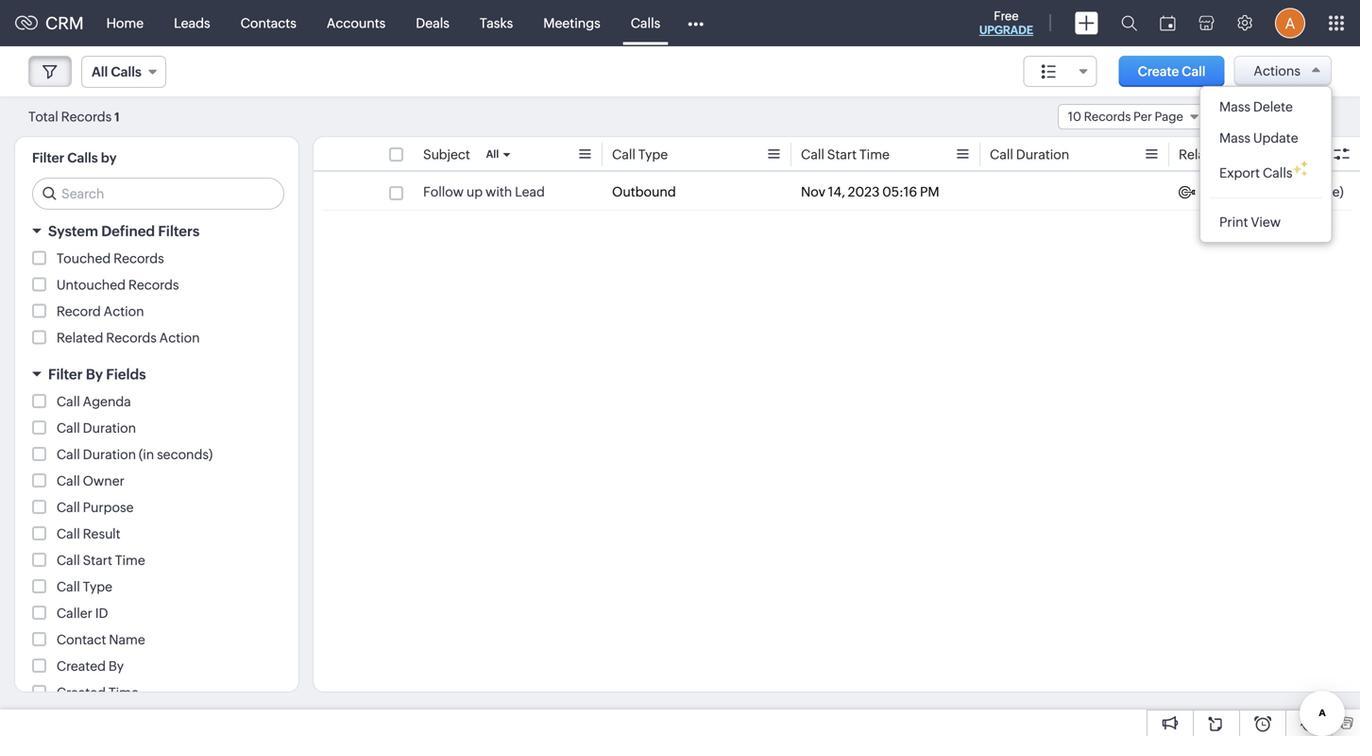 Task type: locate. For each thing, give the bounding box(es) containing it.
0 horizontal spatial related
[[57, 330, 103, 345]]

related down record
[[57, 330, 103, 345]]

created down created by
[[57, 685, 106, 700]]

calls left by
[[67, 150, 98, 165]]

related for related records action
[[57, 330, 103, 345]]

records inside field
[[1084, 110, 1131, 124]]

0 horizontal spatial action
[[104, 304, 144, 319]]

profile image
[[1276, 8, 1306, 38]]

1 left the -
[[1236, 109, 1241, 124]]

1 vertical spatial mass
[[1220, 130, 1251, 146]]

duration down "10"
[[1016, 147, 1070, 162]]

calls up chau kitzman (sample) at top right
[[1263, 165, 1293, 180]]

1 vertical spatial all
[[486, 148, 499, 160]]

time down 'result'
[[115, 553, 145, 568]]

10
[[1068, 110, 1082, 124]]

1 vertical spatial start
[[83, 553, 112, 568]]

kitzman
[[1237, 184, 1287, 199]]

(sample)
[[1290, 184, 1344, 199]]

mass delete link
[[1201, 92, 1332, 123]]

1 inside total records 1
[[114, 110, 120, 124]]

time up nov 14, 2023 05:16 pm
[[860, 147, 890, 162]]

created down the contact
[[57, 659, 106, 674]]

to
[[1229, 147, 1244, 162]]

upgrade
[[980, 24, 1034, 36]]

0 horizontal spatial call type
[[57, 579, 112, 594]]

0 vertical spatial duration
[[1016, 147, 1070, 162]]

filter for filter calls by
[[32, 150, 64, 165]]

records up the fields
[[106, 330, 157, 345]]

caller id
[[57, 606, 108, 621]]

start down 'result'
[[83, 553, 112, 568]]

filter for filter by fields
[[48, 366, 83, 383]]

1 vertical spatial call start time
[[57, 553, 145, 568]]

calls
[[631, 16, 661, 31], [111, 64, 142, 79], [67, 150, 98, 165], [1263, 165, 1293, 180]]

1 horizontal spatial 1
[[1236, 109, 1241, 124]]

1 mass from the top
[[1220, 99, 1251, 114]]

name
[[109, 632, 145, 647]]

call start time down 'result'
[[57, 553, 145, 568]]

up
[[467, 184, 483, 199]]

records for total
[[61, 109, 112, 124]]

0 horizontal spatial 1
[[114, 110, 120, 124]]

call
[[1182, 64, 1206, 79], [612, 147, 636, 162], [801, 147, 825, 162], [990, 147, 1014, 162], [57, 394, 80, 409], [57, 420, 80, 436], [57, 447, 80, 462], [57, 473, 80, 488], [57, 500, 80, 515], [57, 526, 80, 541], [57, 553, 80, 568], [57, 579, 80, 594]]

records down touched records
[[128, 277, 179, 292]]

crm link
[[15, 13, 84, 33]]

calls link
[[616, 0, 676, 46]]

mass for mass delete
[[1220, 99, 1251, 114]]

1 horizontal spatial by
[[109, 659, 124, 674]]

0 vertical spatial related
[[1179, 147, 1226, 162]]

call start time up 14,
[[801, 147, 890, 162]]

2023
[[848, 184, 880, 199]]

system defined filters
[[48, 223, 200, 240]]

outbound
[[612, 184, 676, 199]]

0 horizontal spatial by
[[86, 366, 103, 383]]

14,
[[828, 184, 845, 199]]

by down name
[[109, 659, 124, 674]]

action up filter by fields dropdown button
[[159, 330, 200, 345]]

filter down total
[[32, 150, 64, 165]]

type up outbound on the top of the page
[[638, 147, 668, 162]]

1 horizontal spatial start
[[827, 147, 857, 162]]

0 vertical spatial mass
[[1220, 99, 1251, 114]]

home
[[106, 16, 144, 31]]

1 vertical spatial filter
[[48, 366, 83, 383]]

action up related records action
[[104, 304, 144, 319]]

duration down agenda
[[83, 420, 136, 436]]

mass delete
[[1220, 99, 1293, 114]]

0 vertical spatial filter
[[32, 150, 64, 165]]

1 horizontal spatial type
[[638, 147, 668, 162]]

0 horizontal spatial call start time
[[57, 553, 145, 568]]

calls down home
[[111, 64, 142, 79]]

1 horizontal spatial all
[[486, 148, 499, 160]]

1 horizontal spatial call duration
[[990, 147, 1070, 162]]

call duration down call agenda
[[57, 420, 136, 436]]

0 vertical spatial call type
[[612, 147, 668, 162]]

related
[[1179, 147, 1226, 162], [57, 330, 103, 345]]

time down created by
[[109, 685, 139, 700]]

search image
[[1122, 15, 1138, 31]]

defined
[[101, 223, 155, 240]]

time
[[860, 147, 890, 162], [115, 553, 145, 568], [109, 685, 139, 700]]

meetings
[[544, 16, 601, 31]]

export calls
[[1220, 165, 1293, 180]]

export
[[1220, 165, 1261, 180]]

by
[[86, 366, 103, 383], [109, 659, 124, 674]]

mass
[[1220, 99, 1251, 114], [1220, 130, 1251, 146]]

contact
[[57, 632, 106, 647]]

1 horizontal spatial call start time
[[801, 147, 890, 162]]

system defined filters button
[[15, 214, 299, 248]]

start up 14,
[[827, 147, 857, 162]]

0 horizontal spatial call duration
[[57, 420, 136, 436]]

calls for all calls
[[111, 64, 142, 79]]

update
[[1254, 130, 1299, 146]]

records down 'defined'
[[113, 251, 164, 266]]

records for touched
[[113, 251, 164, 266]]

total records 1
[[28, 109, 120, 124]]

1 created from the top
[[57, 659, 106, 674]]

call type up caller id
[[57, 579, 112, 594]]

0 vertical spatial all
[[92, 64, 108, 79]]

2 mass from the top
[[1220, 130, 1251, 146]]

per
[[1134, 110, 1153, 124]]

1 horizontal spatial call type
[[612, 147, 668, 162]]

accounts
[[327, 16, 386, 31]]

system
[[48, 223, 98, 240]]

calls left other modules field
[[631, 16, 661, 31]]

0 horizontal spatial all
[[92, 64, 108, 79]]

calls for filter calls by
[[67, 150, 98, 165]]

All Calls field
[[81, 56, 166, 88]]

calls inside field
[[111, 64, 142, 79]]

created
[[57, 659, 106, 674], [57, 685, 106, 700]]

2 vertical spatial time
[[109, 685, 139, 700]]

related to
[[1179, 147, 1244, 162]]

create
[[1138, 64, 1180, 79]]

2 created from the top
[[57, 685, 106, 700]]

records
[[61, 109, 112, 124], [1084, 110, 1131, 124], [113, 251, 164, 266], [128, 277, 179, 292], [106, 330, 157, 345]]

0 vertical spatial created
[[57, 659, 106, 674]]

mass left delete
[[1220, 99, 1251, 114]]

mass up to
[[1220, 130, 1251, 146]]

type up id
[[83, 579, 112, 594]]

call type
[[612, 147, 668, 162], [57, 579, 112, 594]]

all inside field
[[92, 64, 108, 79]]

0 horizontal spatial start
[[83, 553, 112, 568]]

1 for 1 - 1
[[1252, 109, 1258, 124]]

0 vertical spatial start
[[827, 147, 857, 162]]

by
[[101, 150, 117, 165]]

1 vertical spatial action
[[159, 330, 200, 345]]

10 records per page
[[1068, 110, 1184, 124]]

profile element
[[1264, 0, 1317, 46]]

duration
[[1016, 147, 1070, 162], [83, 420, 136, 436], [83, 447, 136, 462]]

tasks link
[[465, 0, 528, 46]]

start
[[827, 147, 857, 162], [83, 553, 112, 568]]

filter
[[32, 150, 64, 165], [48, 366, 83, 383]]

records up 'filter calls by'
[[61, 109, 112, 124]]

2 horizontal spatial 1
[[1252, 109, 1258, 124]]

filter calls by
[[32, 150, 117, 165]]

navigation
[[1267, 103, 1332, 130]]

1 vertical spatial related
[[57, 330, 103, 345]]

free upgrade
[[980, 9, 1034, 36]]

0 vertical spatial by
[[86, 366, 103, 383]]

related left to
[[1179, 147, 1226, 162]]

records right "10"
[[1084, 110, 1131, 124]]

Other Modules field
[[676, 8, 716, 38]]

all for all
[[486, 148, 499, 160]]

None field
[[1024, 56, 1098, 87]]

0 vertical spatial call duration
[[990, 147, 1070, 162]]

untouched
[[57, 277, 126, 292]]

call type up outbound on the top of the page
[[612, 147, 668, 162]]

filter inside dropdown button
[[48, 366, 83, 383]]

create call
[[1138, 64, 1206, 79]]

mass for mass update
[[1220, 130, 1251, 146]]

1 right the -
[[1252, 109, 1258, 124]]

by inside dropdown button
[[86, 366, 103, 383]]

1 up by
[[114, 110, 120, 124]]

0 horizontal spatial type
[[83, 579, 112, 594]]

created time
[[57, 685, 139, 700]]

all up total records 1
[[92, 64, 108, 79]]

1 vertical spatial call type
[[57, 579, 112, 594]]

action
[[104, 304, 144, 319], [159, 330, 200, 345]]

0 vertical spatial time
[[860, 147, 890, 162]]

call inside button
[[1182, 64, 1206, 79]]

purpose
[[83, 500, 134, 515]]

records for 10
[[1084, 110, 1131, 124]]

2 vertical spatial duration
[[83, 447, 136, 462]]

call duration down "10"
[[990, 147, 1070, 162]]

duration up owner
[[83, 447, 136, 462]]

follow
[[423, 184, 464, 199]]

1 horizontal spatial action
[[159, 330, 200, 345]]

1 horizontal spatial related
[[1179, 147, 1226, 162]]

1 vertical spatial created
[[57, 685, 106, 700]]

print
[[1220, 214, 1249, 230]]

all up with on the top left of page
[[486, 148, 499, 160]]

0 vertical spatial action
[[104, 304, 144, 319]]

1 vertical spatial type
[[83, 579, 112, 594]]

call purpose
[[57, 500, 134, 515]]

1 vertical spatial by
[[109, 659, 124, 674]]

call start time
[[801, 147, 890, 162], [57, 553, 145, 568]]

filter up call agenda
[[48, 366, 83, 383]]

page
[[1155, 110, 1184, 124]]

by up call agenda
[[86, 366, 103, 383]]



Task type: vqa. For each thing, say whether or not it's contained in the screenshot.
Action
yes



Task type: describe. For each thing, give the bounding box(es) containing it.
subject
[[423, 147, 470, 162]]

fields
[[106, 366, 146, 383]]

call agenda
[[57, 394, 131, 409]]

all calls
[[92, 64, 142, 79]]

Search text field
[[33, 179, 283, 209]]

nov 14, 2023 05:16 pm
[[801, 184, 940, 199]]

chau kitzman (sample)
[[1202, 184, 1344, 199]]

chau
[[1202, 184, 1235, 199]]

contacts
[[241, 16, 297, 31]]

search element
[[1110, 0, 1149, 46]]

created by
[[57, 659, 124, 674]]

accounts link
[[312, 0, 401, 46]]

create call button
[[1119, 56, 1225, 87]]

tasks
[[480, 16, 513, 31]]

record
[[57, 304, 101, 319]]

record action
[[57, 304, 144, 319]]

leads
[[174, 16, 210, 31]]

by for filter
[[86, 366, 103, 383]]

mass update
[[1220, 130, 1299, 146]]

call owner
[[57, 473, 125, 488]]

filter by fields button
[[15, 358, 299, 391]]

actions
[[1254, 63, 1301, 78]]

contacts link
[[225, 0, 312, 46]]

meetings link
[[528, 0, 616, 46]]

leads link
[[159, 0, 225, 46]]

create menu element
[[1064, 0, 1110, 46]]

view
[[1251, 214, 1281, 230]]

agenda
[[83, 394, 131, 409]]

crm
[[45, 13, 84, 33]]

delete
[[1254, 99, 1293, 114]]

0 vertical spatial type
[[638, 147, 668, 162]]

filter by fields
[[48, 366, 146, 383]]

filters
[[158, 223, 200, 240]]

result
[[83, 526, 120, 541]]

mass update link
[[1201, 123, 1332, 154]]

lead
[[515, 184, 545, 199]]

touched
[[57, 251, 111, 266]]

owner
[[83, 473, 125, 488]]

(in
[[139, 447, 154, 462]]

0 vertical spatial call start time
[[801, 147, 890, 162]]

seconds)
[[157, 447, 213, 462]]

pm
[[920, 184, 940, 199]]

-
[[1244, 109, 1249, 124]]

1 vertical spatial duration
[[83, 420, 136, 436]]

follow up with lead
[[423, 184, 545, 199]]

1 - 1
[[1236, 109, 1258, 124]]

10 Records Per Page field
[[1058, 104, 1208, 129]]

1 vertical spatial time
[[115, 553, 145, 568]]

1 for total records 1
[[114, 110, 120, 124]]

free
[[994, 9, 1019, 23]]

size image
[[1042, 63, 1057, 80]]

caller
[[57, 606, 92, 621]]

created for created by
[[57, 659, 106, 674]]

home link
[[91, 0, 159, 46]]

untouched records
[[57, 277, 179, 292]]

all for all calls
[[92, 64, 108, 79]]

calendar image
[[1160, 16, 1176, 31]]

create menu image
[[1075, 12, 1099, 34]]

records for related
[[106, 330, 157, 345]]

follow up with lead link
[[423, 182, 545, 201]]

call duration (in seconds)
[[57, 447, 213, 462]]

deals link
[[401, 0, 465, 46]]

with
[[486, 184, 512, 199]]

id
[[95, 606, 108, 621]]

calls for export calls
[[1263, 165, 1293, 180]]

by for created
[[109, 659, 124, 674]]

related records action
[[57, 330, 200, 345]]

chau kitzman (sample) link
[[1179, 182, 1344, 201]]

created for created time
[[57, 685, 106, 700]]

nov
[[801, 184, 826, 199]]

05:16
[[883, 184, 918, 199]]

total
[[28, 109, 58, 124]]

records for untouched
[[128, 277, 179, 292]]

contact name
[[57, 632, 145, 647]]

related for related to
[[1179, 147, 1226, 162]]

deals
[[416, 16, 450, 31]]

print view
[[1220, 214, 1281, 230]]

1 vertical spatial call duration
[[57, 420, 136, 436]]

touched records
[[57, 251, 164, 266]]

call result
[[57, 526, 120, 541]]



